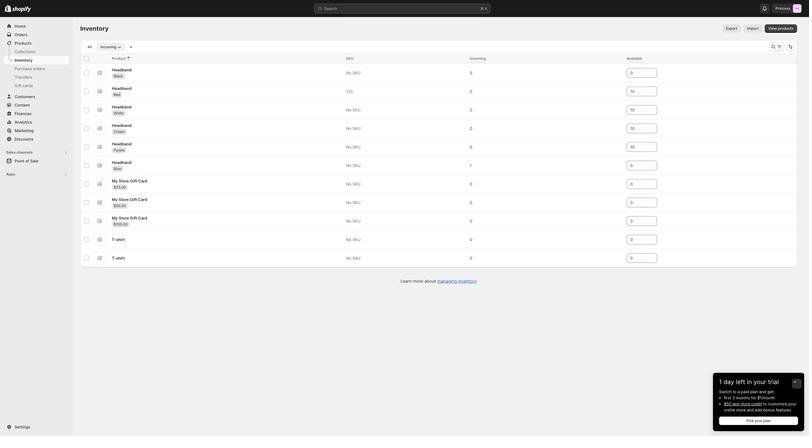 Task type: vqa. For each thing, say whether or not it's contained in the screenshot.


Task type: describe. For each thing, give the bounding box(es) containing it.
gift for my store gift card $100.00
[[130, 216, 137, 221]]

10 0 button from the top
[[468, 254, 481, 263]]

no for headband cream
[[346, 126, 352, 131]]

content
[[15, 103, 30, 108]]

headband for headband purple
[[112, 142, 132, 146]]

1 t-shirt from the top
[[112, 238, 125, 242]]

orders link
[[4, 30, 69, 39]]

day
[[724, 379, 735, 386]]

credit
[[752, 402, 762, 407]]

learn
[[401, 279, 412, 284]]

and for plan
[[760, 390, 767, 395]]

features
[[776, 408, 792, 413]]

headband black
[[112, 67, 132, 78]]

settings link
[[4, 423, 69, 432]]

plan inside pick your plan link
[[764, 419, 771, 424]]

white
[[114, 111, 124, 115]]

bonus
[[764, 408, 775, 413]]

all link
[[84, 43, 96, 51]]

export
[[726, 26, 738, 31]]

discounts
[[15, 137, 33, 142]]

analytics
[[15, 120, 32, 125]]

sales
[[6, 150, 16, 155]]

sku for my store gift card $100.00
[[353, 219, 361, 224]]

k
[[485, 6, 488, 11]]

0 for headband purple
[[470, 145, 473, 150]]

cards
[[23, 83, 33, 88]]

no sku for my store gift card $100.00
[[346, 219, 361, 224]]

incoming for incoming dropdown button
[[100, 45, 116, 49]]

headband link for headband red
[[112, 85, 132, 91]]

$50 app store credit link
[[724, 402, 762, 407]]

point of sale
[[15, 159, 38, 164]]

my store gift card link for my store gift card $50.00
[[112, 197, 147, 203]]

purchase orders
[[15, 66, 45, 71]]

marketing link
[[4, 127, 69, 135]]

customers link
[[4, 92, 69, 101]]

10 no sku from the top
[[346, 256, 361, 261]]

of
[[25, 159, 29, 164]]

0 button for my store gift card $50.00
[[468, 199, 481, 207]]

pick your plan
[[747, 419, 771, 424]]

0 button for headband cream
[[468, 124, 481, 133]]

no for headband blue
[[346, 163, 352, 168]]

point
[[15, 159, 24, 164]]

sku button
[[346, 56, 360, 62]]

view products
[[769, 26, 794, 31]]

store for my store gift card $50.00
[[119, 197, 129, 202]]

$50
[[724, 402, 732, 407]]

finances link
[[4, 109, 69, 118]]

tab list containing all
[[83, 43, 126, 51]]

incoming button
[[470, 56, 492, 62]]

my for my store gift card $50.00
[[112, 197, 118, 202]]

store for my store gift card $100.00
[[119, 216, 129, 221]]

purchase
[[15, 66, 32, 71]]

no for headband black
[[346, 71, 352, 75]]

for
[[752, 396, 757, 401]]

discounts link
[[4, 135, 69, 144]]

your inside "dropdown button"
[[754, 379, 767, 386]]

product
[[112, 56, 126, 61]]

trial
[[768, 379, 779, 386]]

inventory link
[[4, 56, 69, 64]]

1 day left in your trial element
[[713, 389, 805, 432]]

0 button for headband purple
[[468, 143, 481, 151]]

princess image
[[793, 4, 802, 13]]

no sku for my store gift card $50.00
[[346, 200, 361, 205]]

1 day left in your trial
[[720, 379, 779, 386]]

0 for headband white
[[470, 108, 473, 113]]

available button
[[627, 56, 649, 62]]

products
[[778, 26, 794, 31]]

headband link for headband blue
[[112, 160, 132, 166]]

$1/month
[[758, 396, 776, 401]]

$25.00 link
[[112, 184, 128, 191]]

import button
[[744, 24, 763, 33]]

search
[[324, 6, 337, 11]]

3
[[733, 396, 735, 401]]

purchase orders link
[[4, 64, 69, 73]]

product button
[[112, 56, 132, 62]]

purple
[[114, 148, 125, 153]]

black link
[[112, 73, 125, 79]]

0 button for my store gift card $100.00
[[468, 217, 481, 226]]

no for headband white
[[346, 108, 352, 113]]

headband for headband red
[[112, 86, 132, 91]]

online
[[724, 408, 736, 413]]

about
[[425, 279, 436, 284]]

sku for headband purple
[[353, 145, 361, 150]]

gift for my store gift card $25.00
[[130, 179, 137, 184]]

9 0 from the top
[[470, 238, 473, 242]]

customize
[[768, 402, 788, 407]]

no for my store gift card $100.00
[[346, 219, 352, 224]]

headband red
[[112, 86, 132, 97]]

app
[[733, 402, 740, 407]]

incoming for incoming button
[[470, 56, 486, 61]]

to inside to customize your online store and add bonus features
[[764, 402, 767, 407]]

finances
[[15, 111, 32, 116]]

1 horizontal spatial inventory
[[80, 25, 109, 32]]

inventory inside "inventory" link
[[15, 58, 33, 63]]

cream
[[114, 129, 125, 134]]

my for my store gift card $25.00
[[112, 179, 118, 184]]

0 horizontal spatial plan
[[751, 390, 759, 395]]

0 for headband cream
[[470, 126, 473, 131]]

sku for headband white
[[353, 108, 361, 113]]

switch
[[720, 390, 732, 395]]

my store gift card link for my store gift card $100.00
[[112, 215, 147, 221]]

blue
[[114, 166, 121, 171]]

managing
[[438, 279, 457, 284]]

products
[[15, 41, 32, 46]]

2 shirt from the top
[[116, 256, 125, 261]]

1 t- from the top
[[112, 238, 116, 242]]

learn more about managing inventory
[[401, 279, 477, 284]]

white link
[[112, 110, 125, 116]]

1 for 1 day left in your trial
[[720, 379, 722, 386]]

princess
[[776, 6, 791, 11]]

2 vertical spatial your
[[755, 419, 763, 424]]

sku for my store gift card $50.00
[[353, 200, 361, 205]]

months
[[736, 396, 750, 401]]

card for my store gift card $100.00
[[138, 216, 147, 221]]

headband link for headband white
[[112, 104, 132, 110]]

headband white
[[112, 104, 132, 115]]

0 button for headband white
[[468, 106, 481, 114]]

headband link for headband purple
[[112, 141, 132, 147]]

gift cards
[[15, 83, 33, 88]]

view
[[769, 26, 777, 31]]

transfers link
[[4, 73, 69, 82]]

1 button
[[468, 161, 480, 170]]

gift cards link
[[4, 82, 69, 90]]

settings
[[15, 425, 30, 430]]

sku for headband black
[[353, 71, 361, 75]]

headband link for headband cream
[[112, 122, 132, 128]]

⌘
[[481, 6, 484, 11]]

headband link for headband black
[[112, 67, 132, 73]]

t-shirt link for tenth 0 dropdown button from the top
[[112, 255, 125, 262]]

card for my store gift card $50.00
[[138, 197, 147, 202]]

2 t- from the top
[[112, 256, 116, 261]]

sales channels button
[[4, 148, 69, 157]]

0 horizontal spatial to
[[733, 390, 737, 395]]

a
[[738, 390, 740, 395]]

2 0 from the top
[[470, 89, 473, 94]]

first 3 months for $1/month
[[724, 396, 776, 401]]

orders
[[15, 32, 28, 37]]



Task type: locate. For each thing, give the bounding box(es) containing it.
7 0 button from the top
[[468, 199, 481, 207]]

1 vertical spatial and
[[747, 408, 754, 413]]

0 button for headband red
[[468, 87, 481, 96]]

my store gift card link up '$100.00'
[[112, 215, 147, 221]]

8 no sku from the top
[[346, 219, 361, 224]]

my store gift card link
[[112, 178, 147, 184], [112, 197, 147, 203], [112, 215, 147, 221]]

1 horizontal spatial to
[[764, 402, 767, 407]]

3 headband link from the top
[[112, 104, 132, 110]]

sku
[[346, 56, 354, 61], [353, 71, 361, 75], [353, 108, 361, 113], [353, 126, 361, 131], [353, 145, 361, 150], [353, 163, 361, 168], [353, 182, 361, 187], [353, 200, 361, 205], [353, 219, 361, 224], [353, 238, 361, 242], [353, 256, 361, 261]]

0 vertical spatial and
[[760, 390, 767, 395]]

card inside my store gift card $100.00
[[138, 216, 147, 221]]

gift down the "my store gift card $50.00"
[[130, 216, 137, 221]]

1 day left in your trial button
[[713, 373, 805, 386]]

4 no sku from the top
[[346, 145, 361, 150]]

2 my store gift card link from the top
[[112, 197, 147, 203]]

1 t-shirt link from the top
[[112, 237, 125, 243]]

and left add
[[747, 408, 754, 413]]

0 horizontal spatial and
[[747, 408, 754, 413]]

0 vertical spatial t-shirt
[[112, 238, 125, 242]]

my inside my store gift card $100.00
[[112, 216, 118, 221]]

store down $50 app store credit link
[[737, 408, 746, 413]]

first
[[724, 396, 732, 401]]

headband for headband cream
[[112, 123, 132, 128]]

4 0 button from the top
[[468, 124, 481, 133]]

sku for my store gift card $25.00
[[353, 182, 361, 187]]

gift inside my store gift card $100.00
[[130, 216, 137, 221]]

my up $50.00
[[112, 197, 118, 202]]

all
[[88, 45, 92, 49]]

1 vertical spatial plan
[[764, 419, 771, 424]]

1 vertical spatial my
[[112, 197, 118, 202]]

3 headband from the top
[[112, 104, 132, 109]]

my for my store gift card $100.00
[[112, 216, 118, 221]]

sku for headband blue
[[353, 163, 361, 168]]

1 vertical spatial your
[[789, 402, 797, 407]]

5 headband link from the top
[[112, 141, 132, 147]]

shopify image
[[12, 6, 31, 12]]

headband up the cream
[[112, 123, 132, 128]]

store inside my store gift card $25.00
[[119, 179, 129, 184]]

apps
[[6, 172, 15, 177]]

my store gift card $50.00
[[112, 197, 147, 208]]

t-shirt link for 9th 0 dropdown button
[[112, 237, 125, 243]]

headband up black
[[112, 67, 132, 72]]

1 card from the top
[[138, 179, 147, 184]]

⌘ k
[[481, 6, 488, 11]]

add
[[755, 408, 763, 413]]

6 0 button from the top
[[468, 180, 481, 189]]

store
[[741, 402, 751, 407], [737, 408, 746, 413]]

0 for my store gift card $25.00
[[470, 182, 473, 187]]

no sku for headband purple
[[346, 145, 361, 150]]

switch to a paid plan and get:
[[720, 390, 775, 395]]

0 for my store gift card $50.00
[[470, 200, 473, 205]]

1 vertical spatial store
[[119, 197, 129, 202]]

2 headband from the top
[[112, 86, 132, 91]]

transfers
[[15, 75, 32, 80]]

$100.00 link
[[112, 222, 130, 228]]

2 vertical spatial card
[[138, 216, 147, 221]]

2 my from the top
[[112, 197, 118, 202]]

your right in
[[754, 379, 767, 386]]

1 inside "dropdown button"
[[720, 379, 722, 386]]

headband up red
[[112, 86, 132, 91]]

blue link
[[112, 166, 123, 172]]

$50.00
[[114, 204, 126, 208]]

store inside my store gift card $100.00
[[119, 216, 129, 221]]

6 no from the top
[[346, 182, 352, 187]]

headband link up purple
[[112, 141, 132, 147]]

sku inside button
[[346, 56, 354, 61]]

3 no from the top
[[346, 126, 352, 131]]

products link
[[4, 39, 69, 47]]

gift for my store gift card $50.00
[[130, 197, 137, 202]]

my store gift card link up $50.00
[[112, 197, 147, 203]]

to down $1/month
[[764, 402, 767, 407]]

store for my store gift card $25.00
[[119, 179, 129, 184]]

store down months
[[741, 402, 751, 407]]

8 0 button from the top
[[468, 217, 481, 226]]

$25.00
[[114, 185, 126, 190]]

your up the "features"
[[789, 402, 797, 407]]

1 vertical spatial card
[[138, 197, 147, 202]]

no sku for headband white
[[346, 108, 361, 113]]

0 vertical spatial store
[[741, 402, 751, 407]]

headband up purple
[[112, 142, 132, 146]]

sku for headband cream
[[353, 126, 361, 131]]

your right pick
[[755, 419, 763, 424]]

7 no from the top
[[346, 200, 352, 205]]

4 headband link from the top
[[112, 122, 132, 128]]

t-shirt link
[[112, 237, 125, 243], [112, 255, 125, 262]]

2 headband link from the top
[[112, 85, 132, 91]]

1 my from the top
[[112, 179, 118, 184]]

4 0 from the top
[[470, 126, 473, 131]]

get:
[[768, 390, 775, 395]]

1 inside dropdown button
[[470, 163, 472, 168]]

1 no sku from the top
[[346, 71, 361, 75]]

incoming button
[[97, 43, 125, 51]]

2 vertical spatial store
[[119, 216, 129, 221]]

pick
[[747, 419, 754, 424]]

store inside to customize your online store and add bonus features
[[737, 408, 746, 413]]

headband purple
[[112, 142, 132, 153]]

0 vertical spatial incoming
[[100, 45, 116, 49]]

7 no sku from the top
[[346, 200, 361, 205]]

7 0 from the top
[[470, 200, 473, 205]]

home link
[[4, 22, 69, 30]]

9 0 button from the top
[[468, 236, 481, 244]]

3 store from the top
[[119, 216, 129, 221]]

and for store
[[747, 408, 754, 413]]

0 vertical spatial plan
[[751, 390, 759, 395]]

managing inventory link
[[438, 279, 477, 284]]

6 0 from the top
[[470, 182, 473, 187]]

no sku for headband cream
[[346, 126, 361, 131]]

incoming inside button
[[470, 56, 486, 61]]

no sku for my store gift card $25.00
[[346, 182, 361, 187]]

5 headband from the top
[[112, 142, 132, 146]]

2 0 button from the top
[[468, 87, 481, 96]]

2 store from the top
[[119, 197, 129, 202]]

0 vertical spatial inventory
[[80, 25, 109, 32]]

0 vertical spatial shirt
[[116, 238, 125, 242]]

0 vertical spatial t-shirt link
[[112, 237, 125, 243]]

headband link up the cream
[[112, 122, 132, 128]]

headband for headband white
[[112, 104, 132, 109]]

4 no from the top
[[346, 145, 352, 150]]

4 headband from the top
[[112, 123, 132, 128]]

$50.00 link
[[112, 203, 128, 209]]

plan up for
[[751, 390, 759, 395]]

headband up white
[[112, 104, 132, 109]]

to left a
[[733, 390, 737, 395]]

2 vertical spatial my store gift card link
[[112, 215, 147, 221]]

2 t-shirt from the top
[[112, 256, 125, 261]]

1 horizontal spatial and
[[760, 390, 767, 395]]

available
[[627, 56, 643, 61]]

card down the "my store gift card $50.00"
[[138, 216, 147, 221]]

1 vertical spatial incoming
[[470, 56, 486, 61]]

and inside to customize your online store and add bonus features
[[747, 408, 754, 413]]

gift left cards at the left
[[15, 83, 21, 88]]

card inside my store gift card $25.00
[[138, 179, 147, 184]]

channels
[[17, 150, 33, 155]]

6 headband from the top
[[112, 160, 132, 165]]

3 0 from the top
[[470, 108, 473, 113]]

1 horizontal spatial plan
[[764, 419, 771, 424]]

1 horizontal spatial 1
[[720, 379, 722, 386]]

analytics link
[[4, 118, 69, 127]]

card up the "my store gift card $50.00"
[[138, 179, 147, 184]]

card down my store gift card $25.00
[[138, 197, 147, 202]]

123
[[346, 89, 353, 94]]

headband link
[[112, 67, 132, 73], [112, 85, 132, 91], [112, 104, 132, 110], [112, 122, 132, 128], [112, 141, 132, 147], [112, 160, 132, 166]]

more
[[413, 279, 424, 284]]

card inside the "my store gift card $50.00"
[[138, 197, 147, 202]]

my store gift card $25.00
[[112, 179, 147, 190]]

headband up blue
[[112, 160, 132, 165]]

headband link up white
[[112, 104, 132, 110]]

my up '$100.00'
[[112, 216, 118, 221]]

and up $1/month
[[760, 390, 767, 395]]

in
[[747, 379, 752, 386]]

0 vertical spatial to
[[733, 390, 737, 395]]

shopify image
[[5, 5, 11, 12]]

8 no from the top
[[346, 219, 352, 224]]

1 headband link from the top
[[112, 67, 132, 73]]

6 headband link from the top
[[112, 160, 132, 166]]

2 card from the top
[[138, 197, 147, 202]]

store up '$100.00'
[[119, 216, 129, 221]]

0 vertical spatial my store gift card link
[[112, 178, 147, 184]]

inventory up purchase
[[15, 58, 33, 63]]

$50 app store credit
[[724, 402, 762, 407]]

store up $25.00
[[119, 179, 129, 184]]

point of sale button
[[0, 157, 73, 165]]

customers
[[15, 94, 35, 99]]

0 horizontal spatial 1
[[470, 163, 472, 168]]

content link
[[4, 101, 69, 109]]

your inside to customize your online store and add bonus features
[[789, 402, 797, 407]]

0 vertical spatial your
[[754, 379, 767, 386]]

collections
[[15, 49, 35, 54]]

red
[[114, 92, 120, 97]]

0 button for headband black
[[468, 69, 481, 77]]

plan down bonus
[[764, 419, 771, 424]]

1 vertical spatial 1
[[720, 379, 722, 386]]

1 for 1
[[470, 163, 472, 168]]

5 0 from the top
[[470, 145, 473, 150]]

10 no from the top
[[346, 256, 352, 261]]

and
[[760, 390, 767, 395], [747, 408, 754, 413]]

0 vertical spatial t-
[[112, 238, 116, 242]]

left
[[736, 379, 746, 386]]

my store gift card link for my store gift card $25.00
[[112, 178, 147, 184]]

3 my store gift card link from the top
[[112, 215, 147, 221]]

gift inside the "my store gift card $50.00"
[[130, 197, 137, 202]]

incoming inside dropdown button
[[100, 45, 116, 49]]

1 shirt from the top
[[116, 238, 125, 242]]

0 horizontal spatial incoming
[[100, 45, 116, 49]]

my inside the "my store gift card $50.00"
[[112, 197, 118, 202]]

headband link up black
[[112, 67, 132, 73]]

to
[[733, 390, 737, 395], [764, 402, 767, 407]]

6 no sku from the top
[[346, 182, 361, 187]]

2 vertical spatial my
[[112, 216, 118, 221]]

store up $50.00
[[119, 197, 129, 202]]

1 vertical spatial t-shirt link
[[112, 255, 125, 262]]

3 0 button from the top
[[468, 106, 481, 114]]

10 0 from the top
[[470, 256, 473, 261]]

black
[[114, 74, 123, 78]]

1 store from the top
[[119, 179, 129, 184]]

1 vertical spatial shirt
[[116, 256, 125, 261]]

3 my from the top
[[112, 216, 118, 221]]

your
[[754, 379, 767, 386], [789, 402, 797, 407], [755, 419, 763, 424]]

1 headband from the top
[[112, 67, 132, 72]]

1 my store gift card link from the top
[[112, 178, 147, 184]]

no sku for headband blue
[[346, 163, 361, 168]]

apps button
[[4, 170, 69, 179]]

0 for my store gift card $100.00
[[470, 219, 473, 224]]

no for my store gift card $25.00
[[346, 182, 352, 187]]

5 0 button from the top
[[468, 143, 481, 151]]

5 no from the top
[[346, 163, 352, 168]]

1 vertical spatial store
[[737, 408, 746, 413]]

import
[[748, 26, 759, 31]]

9 no from the top
[[346, 238, 352, 242]]

my store gift card link up $25.00
[[112, 178, 147, 184]]

view products link
[[765, 24, 798, 33]]

headband for headband black
[[112, 67, 132, 72]]

1 vertical spatial to
[[764, 402, 767, 407]]

pick your plan link
[[720, 417, 799, 426]]

headband for headband blue
[[112, 160, 132, 165]]

no for my store gift card $50.00
[[346, 200, 352, 205]]

0 button for my store gift card $25.00
[[468, 180, 481, 189]]

3 card from the top
[[138, 216, 147, 221]]

no sku for headband black
[[346, 71, 361, 75]]

my inside my store gift card $25.00
[[112, 179, 118, 184]]

to customize your online store and add bonus features
[[724, 402, 797, 413]]

8 0 from the top
[[470, 219, 473, 224]]

1 0 from the top
[[470, 71, 473, 75]]

1 horizontal spatial incoming
[[470, 56, 486, 61]]

1 vertical spatial t-shirt
[[112, 256, 125, 261]]

point of sale link
[[4, 157, 69, 165]]

gift
[[15, 83, 21, 88], [130, 179, 137, 184], [130, 197, 137, 202], [130, 216, 137, 221]]

home
[[15, 24, 26, 29]]

gift inside my store gift card $25.00
[[130, 179, 137, 184]]

0 vertical spatial card
[[138, 179, 147, 184]]

1
[[470, 163, 472, 168], [720, 379, 722, 386]]

1 vertical spatial my store gift card link
[[112, 197, 147, 203]]

sales channels
[[6, 150, 33, 155]]

cream link
[[112, 129, 127, 135]]

5 no sku from the top
[[346, 163, 361, 168]]

1 0 button from the top
[[468, 69, 481, 77]]

gift down headband blue
[[130, 179, 137, 184]]

my up $25.00
[[112, 179, 118, 184]]

9 no sku from the top
[[346, 238, 361, 242]]

None number field
[[627, 68, 648, 78], [627, 87, 648, 96], [627, 105, 648, 115], [627, 124, 648, 134], [627, 142, 648, 152], [627, 161, 648, 171], [627, 179, 648, 189], [627, 198, 648, 208], [627, 217, 648, 226], [627, 235, 648, 245], [627, 254, 648, 263], [627, 68, 648, 78], [627, 87, 648, 96], [627, 105, 648, 115], [627, 124, 648, 134], [627, 142, 648, 152], [627, 161, 648, 171], [627, 179, 648, 189], [627, 198, 648, 208], [627, 217, 648, 226], [627, 235, 648, 245], [627, 254, 648, 263]]

2 no sku from the top
[[346, 108, 361, 113]]

0 horizontal spatial inventory
[[15, 58, 33, 63]]

0 vertical spatial 1
[[470, 163, 472, 168]]

headband link up blue
[[112, 160, 132, 166]]

no for headband purple
[[346, 145, 352, 150]]

gift down my store gift card $25.00
[[130, 197, 137, 202]]

0 vertical spatial my
[[112, 179, 118, 184]]

2 no from the top
[[346, 108, 352, 113]]

sale
[[30, 159, 38, 164]]

headband blue
[[112, 160, 132, 171]]

1 vertical spatial t-
[[112, 256, 116, 261]]

0 for headband black
[[470, 71, 473, 75]]

my
[[112, 179, 118, 184], [112, 197, 118, 202], [112, 216, 118, 221]]

store inside the "my store gift card $50.00"
[[119, 197, 129, 202]]

0 vertical spatial store
[[119, 179, 129, 184]]

purple link
[[112, 147, 127, 153]]

2 t-shirt link from the top
[[112, 255, 125, 262]]

tab list
[[83, 43, 126, 51]]

headband link up red
[[112, 85, 132, 91]]

inventory
[[458, 279, 477, 284]]

card for my store gift card $25.00
[[138, 179, 147, 184]]

inventory up all
[[80, 25, 109, 32]]

1 vertical spatial inventory
[[15, 58, 33, 63]]

3 no sku from the top
[[346, 126, 361, 131]]

1 no from the top
[[346, 71, 352, 75]]



